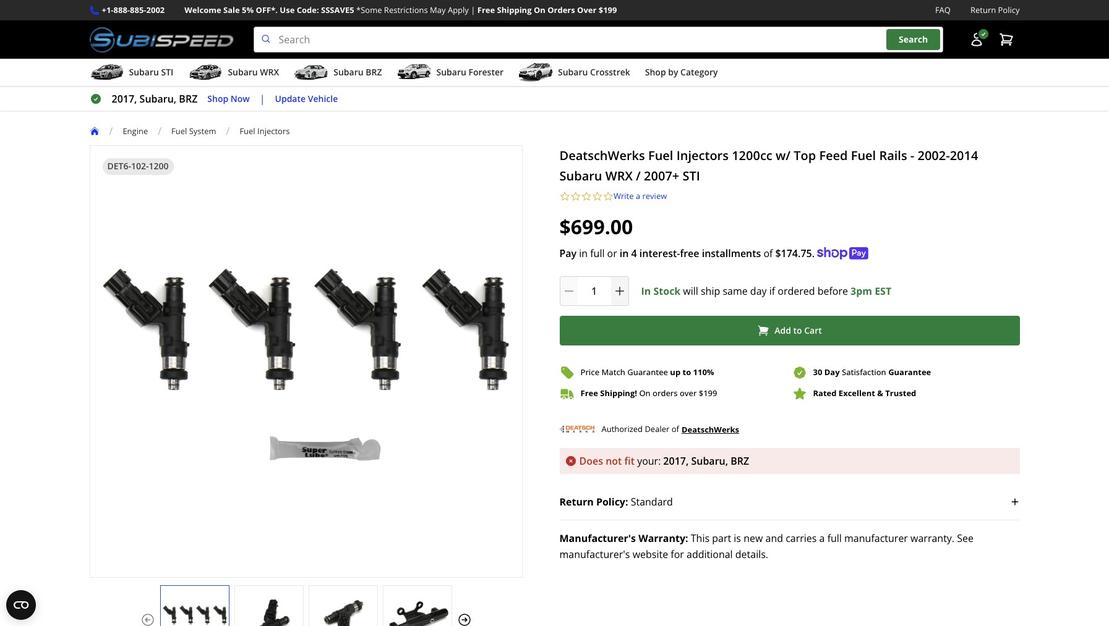 Task type: locate. For each thing, give the bounding box(es) containing it.
shop for shop now
[[208, 93, 229, 104]]

brz down the a subaru wrx thumbnail image
[[179, 92, 198, 106]]

injectors up the 2007+
[[677, 147, 729, 164]]

.
[[812, 247, 815, 260]]

0 horizontal spatial a
[[636, 191, 641, 202]]

deatschwerks up write
[[560, 147, 645, 164]]

or
[[608, 247, 618, 260]]

1 horizontal spatial in
[[620, 247, 629, 260]]

shop inside dropdown button
[[645, 66, 666, 78]]

of right dealer
[[672, 424, 679, 435]]

|
[[471, 4, 476, 15], [260, 92, 265, 106]]

search button
[[887, 29, 941, 50]]

decrement image
[[563, 285, 575, 297]]

subaru crosstrek
[[558, 66, 631, 78]]

0 horizontal spatial shop
[[208, 93, 229, 104]]

0 vertical spatial 2017,
[[112, 92, 137, 106]]

0 vertical spatial a
[[636, 191, 641, 202]]

1 vertical spatial injectors
[[677, 147, 729, 164]]

part
[[713, 532, 732, 546]]

0 vertical spatial wrx
[[260, 66, 279, 78]]

wrx up update
[[260, 66, 279, 78]]

wrx
[[260, 66, 279, 78], [606, 168, 633, 185]]

1 vertical spatial to
[[683, 367, 691, 378]]

pay
[[560, 247, 577, 260]]

guarantee up trusted
[[889, 367, 932, 378]]

by
[[669, 66, 679, 78]]

shop left now
[[208, 93, 229, 104]]

empty star image
[[571, 191, 581, 202], [581, 191, 592, 202]]

ship
[[701, 284, 721, 298]]

a subaru sti thumbnail image image
[[89, 63, 124, 82]]

$199
[[599, 4, 617, 15], [699, 388, 718, 399]]

1200cc
[[732, 147, 773, 164]]

to inside button
[[794, 325, 802, 337]]

subaru inside dropdown button
[[228, 66, 258, 78]]

det6-102-1200 deatschwerks fuel injectors 1200cc w/ top feed fuel rails - subaru models inc. 2002-2014 wrx / 2007+ sti, image
[[161, 599, 229, 627], [235, 599, 303, 627], [309, 599, 377, 627], [383, 599, 451, 627]]

update vehicle
[[275, 93, 338, 104]]

rated excellent & trusted
[[814, 388, 917, 399]]

0 horizontal spatial of
[[672, 424, 679, 435]]

1200
[[149, 160, 169, 172]]

1 horizontal spatial full
[[828, 532, 842, 546]]

0 horizontal spatial guarantee
[[628, 367, 668, 378]]

0 vertical spatial return
[[971, 4, 997, 15]]

None number field
[[560, 276, 629, 306]]

return
[[971, 4, 997, 15], [560, 496, 594, 509]]

1 vertical spatial full
[[828, 532, 842, 546]]

1 horizontal spatial of
[[764, 247, 773, 260]]

subaru up 2017, subaru, brz
[[129, 66, 159, 78]]

rated
[[814, 388, 837, 399]]

4
[[632, 247, 637, 260]]

in left 4
[[620, 247, 629, 260]]

deatschwerks down over
[[682, 424, 740, 435]]

subispeed logo image
[[89, 27, 234, 53]]

0 horizontal spatial on
[[534, 4, 546, 15]]

welcome
[[185, 4, 221, 15]]

faq link
[[936, 4, 951, 17]]

subaru, down "subaru sti" on the top of the page
[[140, 92, 177, 106]]

1 vertical spatial on
[[640, 388, 651, 399]]

1 horizontal spatial wrx
[[606, 168, 633, 185]]

category
[[681, 66, 718, 78]]

/ right system
[[226, 124, 230, 138]]

full left the or
[[591, 247, 605, 260]]

subaru
[[129, 66, 159, 78], [228, 66, 258, 78], [334, 66, 364, 78], [437, 66, 467, 78], [558, 66, 588, 78], [560, 168, 603, 185]]

1 vertical spatial wrx
[[606, 168, 633, 185]]

subaru left forester
[[437, 66, 467, 78]]

of left $174.75
[[764, 247, 773, 260]]

1 horizontal spatial on
[[640, 388, 651, 399]]

shop by category button
[[645, 61, 718, 86]]

2017, subaru, brz
[[112, 92, 198, 106]]

increment image
[[614, 285, 626, 297]]

engine link up det6-102-1200
[[123, 125, 148, 137]]

2 vertical spatial brz
[[731, 455, 750, 468]]

faq
[[936, 4, 951, 15]]

write a review
[[614, 191, 667, 202]]

code:
[[297, 4, 319, 15]]

1 horizontal spatial to
[[794, 325, 802, 337]]

1 vertical spatial return
[[560, 496, 594, 509]]

/ right home image
[[109, 124, 113, 138]]

1 horizontal spatial brz
[[366, 66, 382, 78]]

sti inside deatschwerks fuel injectors 1200cc w/ top feed fuel rails - 2002-2014 subaru wrx / 2007+ sti
[[683, 168, 701, 185]]

over
[[680, 388, 697, 399]]

full right carries
[[828, 532, 842, 546]]

5%
[[242, 4, 254, 15]]

engine link down 2017, subaru, brz
[[123, 125, 158, 137]]

does not fit your: 2017, subaru, brz
[[580, 455, 750, 468]]

subaru for subaru forester
[[437, 66, 467, 78]]

to right up
[[683, 367, 691, 378]]

subaru for subaru sti
[[129, 66, 159, 78]]

in
[[579, 247, 588, 260], [620, 247, 629, 260]]

injectors down update
[[257, 125, 290, 137]]

1 horizontal spatial return
[[971, 4, 997, 15]]

day
[[825, 367, 840, 378]]

1 vertical spatial $199
[[699, 388, 718, 399]]

0 horizontal spatial |
[[260, 92, 265, 106]]

manufacturer's warranty:
[[560, 532, 689, 546]]

w/
[[776, 147, 791, 164]]

warranty:
[[639, 532, 689, 546]]

sti right the 2007+
[[683, 168, 701, 185]]

0 vertical spatial on
[[534, 4, 546, 15]]

subaru left the "crosstrek"
[[558, 66, 588, 78]]

brz
[[366, 66, 382, 78], [179, 92, 198, 106], [731, 455, 750, 468]]

wrx inside dropdown button
[[260, 66, 279, 78]]

2 horizontal spatial brz
[[731, 455, 750, 468]]

shop now
[[208, 93, 250, 104]]

fuel system link
[[171, 125, 226, 137], [171, 125, 216, 137]]

0 vertical spatial subaru,
[[140, 92, 177, 106]]

shop by category
[[645, 66, 718, 78]]

1 vertical spatial of
[[672, 424, 679, 435]]

2017, down subaru sti dropdown button
[[112, 92, 137, 106]]

subaru, down deatschwerks link
[[692, 455, 729, 468]]

brz down deatschwerks link
[[731, 455, 750, 468]]

brz left a subaru forester thumbnail image
[[366, 66, 382, 78]]

1 horizontal spatial sti
[[683, 168, 701, 185]]

free shipping! on orders over $199
[[581, 388, 718, 399]]

subaru up 'vehicle'
[[334, 66, 364, 78]]

0 vertical spatial to
[[794, 325, 802, 337]]

warranty.
[[911, 532, 955, 546]]

0 vertical spatial $199
[[599, 4, 617, 15]]

1 horizontal spatial shop
[[645, 66, 666, 78]]

0 vertical spatial shop
[[645, 66, 666, 78]]

1 vertical spatial shop
[[208, 93, 229, 104]]

shop left "by"
[[645, 66, 666, 78]]

/ right 'engine'
[[158, 124, 162, 138]]

injectors
[[257, 125, 290, 137], [677, 147, 729, 164]]

0 horizontal spatial in
[[579, 247, 588, 260]]

free down price
[[581, 388, 598, 399]]

0 horizontal spatial subaru,
[[140, 92, 177, 106]]

1 vertical spatial a
[[820, 532, 825, 546]]

to
[[794, 325, 802, 337], [683, 367, 691, 378]]

is
[[734, 532, 741, 546]]

of
[[764, 247, 773, 260], [672, 424, 679, 435]]

sti up 2017, subaru, brz
[[161, 66, 174, 78]]

in right pay
[[579, 247, 588, 260]]

/ up write a review
[[636, 168, 641, 185]]

return for return policy
[[971, 4, 997, 15]]

to right add
[[794, 325, 802, 337]]

1 vertical spatial sti
[[683, 168, 701, 185]]

free right apply
[[478, 4, 495, 15]]

now
[[231, 93, 250, 104]]

/ inside deatschwerks fuel injectors 1200cc w/ top feed fuel rails - 2002-2014 subaru wrx / 2007+ sti
[[636, 168, 641, 185]]

a right write
[[636, 191, 641, 202]]

subaru for subaru brz
[[334, 66, 364, 78]]

does
[[580, 455, 603, 468]]

1 horizontal spatial |
[[471, 4, 476, 15]]

2 guarantee from the left
[[889, 367, 932, 378]]

home image
[[89, 126, 99, 136]]

0 horizontal spatial to
[[683, 367, 691, 378]]

0 vertical spatial free
[[478, 4, 495, 15]]

0 horizontal spatial wrx
[[260, 66, 279, 78]]

crosstrek
[[590, 66, 631, 78]]

1 horizontal spatial deatschwerks
[[682, 424, 740, 435]]

sti
[[161, 66, 174, 78], [683, 168, 701, 185]]

on left orders
[[640, 388, 651, 399]]

deatschwerks
[[560, 147, 645, 164], [682, 424, 740, 435]]

update vehicle button
[[275, 92, 338, 106]]

for
[[671, 548, 684, 562]]

button image
[[970, 32, 984, 47]]

use
[[280, 4, 295, 15]]

1 empty star image from the left
[[571, 191, 581, 202]]

0 horizontal spatial brz
[[179, 92, 198, 106]]

| right now
[[260, 92, 265, 106]]

return left the policy:
[[560, 496, 594, 509]]

wrx up write
[[606, 168, 633, 185]]

1 det6-102-1200 deatschwerks fuel injectors 1200cc w/ top feed fuel rails - subaru models inc. 2002-2014 wrx / 2007+ sti, image from the left
[[161, 599, 229, 627]]

guarantee up "free shipping! on orders over $199"
[[628, 367, 668, 378]]

shop for shop by category
[[645, 66, 666, 78]]

a
[[636, 191, 641, 202], [820, 532, 825, 546]]

subaru up $699.00 on the top of page
[[560, 168, 603, 185]]

0 horizontal spatial injectors
[[257, 125, 290, 137]]

shop pay image
[[818, 247, 869, 260]]

0 horizontal spatial return
[[560, 496, 594, 509]]

2002-
[[918, 147, 950, 164]]

return left policy
[[971, 4, 997, 15]]

/ for engine
[[109, 124, 113, 138]]

885-
[[130, 4, 146, 15]]

wrx inside deatschwerks fuel injectors 1200cc w/ top feed fuel rails - 2002-2014 subaru wrx / 2007+ sti
[[606, 168, 633, 185]]

update
[[275, 93, 306, 104]]

subaru brz button
[[294, 61, 382, 86]]

on left orders on the top of the page
[[534, 4, 546, 15]]

1 horizontal spatial guarantee
[[889, 367, 932, 378]]

1 horizontal spatial a
[[820, 532, 825, 546]]

1 vertical spatial |
[[260, 92, 265, 106]]

1 vertical spatial deatschwerks
[[682, 424, 740, 435]]

0 horizontal spatial sti
[[161, 66, 174, 78]]

1 horizontal spatial subaru,
[[692, 455, 729, 468]]

authorized dealer of deatschwerks
[[602, 424, 740, 435]]

fuel injectors link down now
[[240, 125, 290, 137]]

free
[[680, 247, 700, 260]]

subaru,
[[140, 92, 177, 106], [692, 455, 729, 468]]

subaru up now
[[228, 66, 258, 78]]

review
[[643, 191, 667, 202]]

of inside authorized dealer of deatschwerks
[[672, 424, 679, 435]]

0 vertical spatial sti
[[161, 66, 174, 78]]

0 vertical spatial brz
[[366, 66, 382, 78]]

sale
[[223, 4, 240, 15]]

0 horizontal spatial free
[[478, 4, 495, 15]]

a right carries
[[820, 532, 825, 546]]

guarantee
[[628, 367, 668, 378], [889, 367, 932, 378]]

price match guarantee up to 110%
[[581, 367, 715, 378]]

2 det6-102-1200 deatschwerks fuel injectors 1200cc w/ top feed fuel rails - subaru models inc. 2002-2014 wrx / 2007+ sti, image from the left
[[235, 599, 303, 627]]

empty star image
[[560, 191, 571, 202], [592, 191, 603, 202], [603, 191, 614, 202]]

1 vertical spatial brz
[[179, 92, 198, 106]]

1 vertical spatial 2017,
[[664, 455, 689, 468]]

1 horizontal spatial free
[[581, 388, 598, 399]]

0 horizontal spatial full
[[591, 247, 605, 260]]

0 vertical spatial deatschwerks
[[560, 147, 645, 164]]

$174.75
[[776, 247, 812, 260]]

2017, right the 'your:'
[[664, 455, 689, 468]]

0 horizontal spatial deatschwerks
[[560, 147, 645, 164]]

same
[[723, 284, 748, 298]]

manufacturer's
[[560, 532, 636, 546]]

orders
[[653, 388, 678, 399]]

2 empty star image from the left
[[592, 191, 603, 202]]

in stock will ship same day if ordered before 3pm est
[[642, 284, 892, 298]]

| right apply
[[471, 4, 476, 15]]

1 horizontal spatial injectors
[[677, 147, 729, 164]]



Task type: vqa. For each thing, say whether or not it's contained in the screenshot.
the shop by category
yes



Task type: describe. For each thing, give the bounding box(es) containing it.
write
[[614, 191, 634, 202]]

and
[[766, 532, 784, 546]]

2002
[[146, 4, 165, 15]]

2014
[[950, 147, 979, 164]]

website
[[633, 548, 669, 562]]

110%
[[694, 367, 715, 378]]

a inside this part is new and carries a full manufacturer warranty. see manufacturer's website for additional details.
[[820, 532, 825, 546]]

est
[[875, 284, 892, 298]]

/ for fuel injectors
[[226, 124, 230, 138]]

+1-888-885-2002 link
[[102, 4, 165, 17]]

match
[[602, 367, 626, 378]]

this part is new and carries a full manufacturer warranty. see manufacturer's website for additional details.
[[560, 532, 974, 562]]

fuel up the 2007+
[[649, 147, 674, 164]]

fuel down now
[[240, 125, 255, 137]]

+1-888-885-2002
[[102, 4, 165, 15]]

shop now link
[[208, 92, 250, 106]]

fit
[[625, 455, 635, 468]]

deatschwerks image
[[560, 421, 594, 439]]

rails
[[880, 147, 908, 164]]

2 in from the left
[[620, 247, 629, 260]]

orders
[[548, 4, 575, 15]]

this
[[691, 532, 710, 546]]

fuel system
[[171, 125, 216, 137]]

0 vertical spatial injectors
[[257, 125, 290, 137]]

return policy
[[971, 4, 1020, 15]]

4 det6-102-1200 deatschwerks fuel injectors 1200cc w/ top feed fuel rails - subaru models inc. 2002-2014 wrx / 2007+ sti, image from the left
[[383, 599, 451, 627]]

injectors inside deatschwerks fuel injectors 1200cc w/ top feed fuel rails - 2002-2014 subaru wrx / 2007+ sti
[[677, 147, 729, 164]]

add
[[775, 325, 792, 337]]

stock
[[654, 284, 681, 298]]

carries
[[786, 532, 817, 546]]

1 vertical spatial free
[[581, 388, 598, 399]]

102-
[[131, 160, 149, 172]]

pay in full or in 4 interest-free installments of $174.75 .
[[560, 247, 815, 260]]

return for return policy: standard
[[560, 496, 594, 509]]

before
[[818, 284, 849, 298]]

0 horizontal spatial $199
[[599, 4, 617, 15]]

1 horizontal spatial 2017,
[[664, 455, 689, 468]]

policy:
[[597, 496, 629, 509]]

top
[[794, 147, 816, 164]]

shipping!
[[601, 388, 637, 399]]

forester
[[469, 66, 504, 78]]

if
[[770, 284, 776, 298]]

30
[[814, 367, 823, 378]]

deatschwerks inside authorized dealer of deatschwerks
[[682, 424, 740, 435]]

+1-
[[102, 4, 114, 15]]

3 det6-102-1200 deatschwerks fuel injectors 1200cc w/ top feed fuel rails - subaru models inc. 2002-2014 wrx / 2007+ sti, image from the left
[[309, 599, 377, 627]]

det6-102-1200
[[107, 160, 169, 172]]

subaru inside deatschwerks fuel injectors 1200cc w/ top feed fuel rails - 2002-2014 subaru wrx / 2007+ sti
[[560, 168, 603, 185]]

system
[[189, 125, 216, 137]]

a subaru brz thumbnail image image
[[294, 63, 329, 82]]

subaru wrx button
[[188, 61, 279, 86]]

fuel injectors link down update
[[240, 125, 300, 137]]

full inside this part is new and carries a full manufacturer warranty. see manufacturer's website for additional details.
[[828, 532, 842, 546]]

deatschwerks fuel injectors 1200cc w/ top feed fuel rails - 2002-2014 subaru wrx / 2007+ sti
[[560, 147, 979, 185]]

dealer
[[645, 424, 670, 435]]

fuel left system
[[171, 125, 187, 137]]

a inside "link"
[[636, 191, 641, 202]]

manufacturer
[[845, 532, 909, 546]]

0 vertical spatial |
[[471, 4, 476, 15]]

0 vertical spatial full
[[591, 247, 605, 260]]

a subaru forester thumbnail image image
[[397, 63, 432, 82]]

interest-
[[640, 247, 680, 260]]

your:
[[638, 455, 661, 468]]

cart
[[805, 325, 822, 337]]

0 vertical spatial of
[[764, 247, 773, 260]]

fuel left rails
[[851, 147, 877, 164]]

feed
[[820, 147, 848, 164]]

additional
[[687, 548, 733, 562]]

1 vertical spatial subaru,
[[692, 455, 729, 468]]

add to cart
[[775, 325, 822, 337]]

3pm
[[851, 284, 873, 298]]

price
[[581, 367, 600, 378]]

up
[[670, 367, 681, 378]]

1 horizontal spatial $199
[[699, 388, 718, 399]]

manufacturer's
[[560, 548, 630, 562]]

2 empty star image from the left
[[581, 191, 592, 202]]

888-
[[114, 4, 130, 15]]

0 horizontal spatial 2017,
[[112, 92, 137, 106]]

subaru for subaru crosstrek
[[558, 66, 588, 78]]

subaru sti button
[[89, 61, 174, 86]]

&
[[878, 388, 884, 399]]

$699.00
[[560, 213, 633, 240]]

subaru forester button
[[397, 61, 504, 86]]

deatschwerks inside deatschwerks fuel injectors 1200cc w/ top feed fuel rails - 2002-2014 subaru wrx / 2007+ sti
[[560, 147, 645, 164]]

search input field
[[254, 27, 944, 53]]

sti inside subaru sti dropdown button
[[161, 66, 174, 78]]

new
[[744, 532, 763, 546]]

not
[[606, 455, 622, 468]]

a subaru wrx thumbnail image image
[[188, 63, 223, 82]]

in
[[642, 284, 651, 298]]

*some restrictions may apply | free shipping on orders over $199
[[357, 4, 617, 15]]

-
[[911, 147, 915, 164]]

go to right image image
[[457, 613, 472, 627]]

details.
[[736, 548, 769, 562]]

off*.
[[256, 4, 278, 15]]

subaru for subaru wrx
[[228, 66, 258, 78]]

/ for fuel system
[[158, 124, 162, 138]]

a subaru crosstrek thumbnail image image
[[519, 63, 553, 82]]

welcome sale 5% off*. use code: sssave5
[[185, 4, 354, 15]]

3 empty star image from the left
[[603, 191, 614, 202]]

apply
[[448, 4, 469, 15]]

1 in from the left
[[579, 247, 588, 260]]

open widget image
[[6, 591, 36, 621]]

1 empty star image from the left
[[560, 191, 571, 202]]

trusted
[[886, 388, 917, 399]]

sssave5
[[321, 4, 354, 15]]

add to cart button
[[560, 316, 1020, 346]]

policy
[[999, 4, 1020, 15]]

1 guarantee from the left
[[628, 367, 668, 378]]

write a review link
[[614, 191, 667, 202]]

return policy: standard
[[560, 496, 673, 509]]

deatschwerks link
[[682, 423, 740, 437]]

restrictions
[[384, 4, 428, 15]]

will
[[683, 284, 699, 298]]

brz inside dropdown button
[[366, 66, 382, 78]]

det6-
[[107, 160, 131, 172]]

authorized
[[602, 424, 643, 435]]



